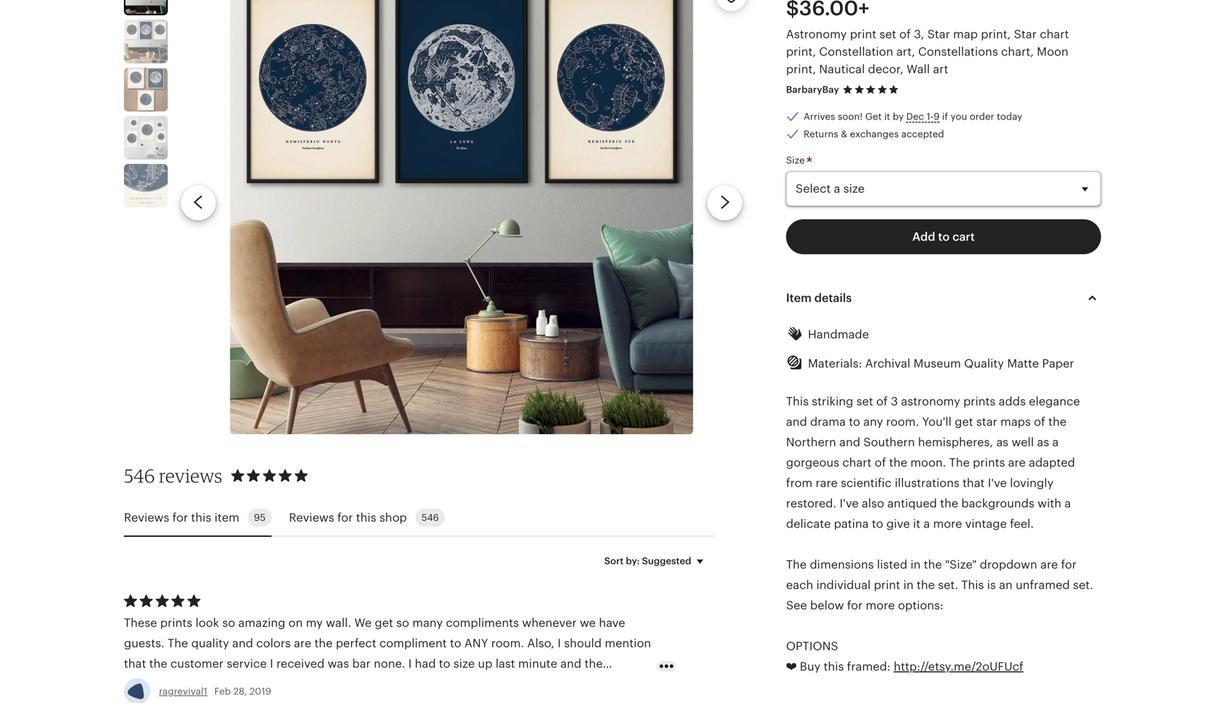 Task type: vqa. For each thing, say whether or not it's contained in the screenshot.
21- related to 51.30
no



Task type: describe. For each thing, give the bounding box(es) containing it.
perfect
[[336, 638, 377, 651]]

are inside this striking set of 3 astronomy prints adds elegance and drama to any room. you'll get star maps of the northern and southern hemispheres, as well as a gorgeous chart of the moon. the prints are adapted from rare scientific illustrations that i've lovingly restored. i've also antiqued the backgrounds with a delicate patina to give it a more vintage feel.
[[1009, 457, 1026, 470]]

1 set. from the left
[[938, 579, 959, 592]]

add to cart
[[913, 230, 975, 244]]

95
[[254, 513, 266, 524]]

options ❤ buy this framed: http://etsy.me/2oufucf
[[786, 640, 1024, 674]]

had
[[415, 658, 436, 671]]

constellation
[[819, 45, 894, 58]]

backgrounds
[[962, 497, 1035, 511]]

delicate
[[786, 518, 831, 531]]

shop
[[380, 512, 407, 525]]

of left the 3
[[877, 395, 888, 408]]

give
[[887, 518, 910, 531]]

the inside this striking set of 3 astronomy prints adds elegance and drama to any room. you'll get star maps of the northern and southern hemispheres, as well as a gorgeous chart of the moon. the prints are adapted from rare scientific illustrations that i've lovingly restored. i've also antiqued the backgrounds with a delicate patina to give it a more vintage feel.
[[950, 457, 970, 470]]

mention
[[605, 638, 651, 651]]

barbarybay link
[[786, 84, 839, 95]]

options
[[786, 640, 839, 654]]

it inside this striking set of 3 astronomy prints adds elegance and drama to any room. you'll get star maps of the northern and southern hemispheres, as well as a gorgeous chart of the moon. the prints are adapted from rare scientific illustrations that i've lovingly restored. i've also antiqued the backgrounds with a delicate patina to give it a more vintage feel.
[[913, 518, 921, 531]]

0 horizontal spatial i've
[[840, 497, 859, 511]]

and up the service
[[232, 638, 253, 651]]

3,
[[914, 28, 925, 41]]

the up options:
[[917, 579, 935, 592]]

ragrevival1 link
[[159, 687, 207, 698]]

quality
[[191, 638, 229, 651]]

for down 546 reviews
[[172, 512, 188, 525]]

get inside these prints look so amazing on my wall. we get so many compliments whenever we have guests. the quality and colors are the perfect compliment to any room. also, i should mention that the customer service i received was bar none. i had to size up last minute and the company worked diligently with me to make sure i got what i needed on time. they are reliable and fast to respond. i will definitely be back for more artwork!
[[375, 617, 393, 630]]

and up they
[[561, 658, 582, 671]]

reviews for this item
[[124, 512, 239, 525]]

elegance
[[1029, 395, 1081, 408]]

was
[[328, 658, 349, 671]]

0 horizontal spatial on
[[289, 617, 303, 630]]

1-
[[927, 111, 934, 122]]

with inside these prints look so amazing on my wall. we get so many compliments whenever we have guests. the quality and colors are the perfect compliment to any room. also, i should mention that the customer service i received was bar none. i had to size up last minute and the company worked diligently with me to make sure i got what i needed on time. they are reliable and fast to respond. i will definitely be back for more artwork!
[[278, 678, 302, 692]]

"size"
[[946, 559, 977, 572]]

we
[[355, 617, 372, 630]]

returns & exchanges accepted
[[804, 129, 945, 140]]

i down the 28,
[[239, 699, 242, 704]]

ragrevival1 feb 28, 2019
[[159, 687, 271, 698]]

that inside these prints look so amazing on my wall. we get so many compliments whenever we have guests. the quality and colors are the perfect compliment to any room. also, i should mention that the customer service i received was bar none. i had to size up last minute and the company worked diligently with me to make sure i got what i needed on time. they are reliable and fast to respond. i will definitely be back for more artwork!
[[124, 658, 146, 671]]

this inside this striking set of 3 astronomy prints adds elegance and drama to any room. you'll get star maps of the northern and southern hemispheres, as well as a gorgeous chart of the moon. the prints are adapted from rare scientific illustrations that i've lovingly restored. i've also antiqued the backgrounds with a delicate patina to give it a more vintage feel.
[[786, 395, 809, 408]]

item details
[[786, 292, 852, 305]]

chart inside this striking set of 3 astronomy prints adds elegance and drama to any room. you'll get star maps of the northern and southern hemispheres, as well as a gorgeous chart of the moon. the prints are adapted from rare scientific illustrations that i've lovingly restored. i've also antiqued the backgrounds with a delicate patina to give it a more vintage feel.
[[843, 457, 872, 470]]

0 vertical spatial i've
[[988, 477, 1007, 490]]

print inside the dimensions listed in the "size" dropdown are for each individual print in the set. this is an unframed set. see below for more options:
[[874, 579, 901, 592]]

2 so from the left
[[396, 617, 409, 630]]

vintage
[[966, 518, 1007, 531]]

sort
[[605, 556, 624, 567]]

and up northern
[[786, 416, 807, 429]]

ragrevival1
[[159, 687, 207, 698]]

needed
[[466, 678, 508, 692]]

dimensions
[[810, 559, 874, 572]]

many
[[413, 617, 443, 630]]

by
[[893, 111, 904, 122]]

0 vertical spatial in
[[911, 559, 921, 572]]

moon.
[[911, 457, 947, 470]]

service
[[227, 658, 267, 671]]

3
[[891, 395, 898, 408]]

the inside these prints look so amazing on my wall. we get so many compliments whenever we have guests. the quality and colors are the perfect compliment to any room. also, i should mention that the customer service i received was bar none. i had to size up last minute and the company worked diligently with me to make sure i got what i needed on time. they are reliable and fast to respond. i will definitely be back for more artwork!
[[168, 638, 188, 651]]

reviews for reviews for this shop
[[289, 512, 334, 525]]

the left "size"
[[924, 559, 942, 572]]

see
[[786, 600, 807, 613]]

more inside the dimensions listed in the "size" dropdown are for each individual print in the set. this is an unframed set. see below for more options:
[[866, 600, 895, 613]]

i right the 'what'
[[459, 678, 463, 692]]

returns
[[804, 129, 839, 140]]

an
[[999, 579, 1013, 592]]

map
[[954, 28, 978, 41]]

materials:
[[808, 357, 862, 370]]

1 star from the left
[[928, 28, 951, 41]]

order
[[970, 111, 995, 122]]

museum
[[914, 357, 961, 370]]

size
[[454, 658, 475, 671]]

adapted
[[1029, 457, 1076, 470]]

1 astronomy print set of 3 star map print star chart print image 1 image from the left
[[125, 0, 166, 14]]

item
[[786, 292, 812, 305]]

decor,
[[868, 63, 904, 76]]

compliment
[[380, 638, 447, 651]]

the down southern
[[890, 457, 908, 470]]

2 set. from the left
[[1073, 579, 1094, 592]]

handmade
[[808, 328, 869, 341]]

1 vertical spatial in
[[904, 579, 914, 592]]

i left 'got'
[[401, 678, 404, 692]]

scientific
[[841, 477, 892, 490]]

size
[[786, 155, 808, 166]]

get inside this striking set of 3 astronomy prints adds elegance and drama to any room. you'll get star maps of the northern and southern hemispheres, as well as a gorgeous chart of the moon. the prints are adapted from rare scientific illustrations that i've lovingly restored. i've also antiqued the backgrounds with a delicate patina to give it a more vintage feel.
[[955, 416, 974, 429]]

quality
[[965, 357, 1005, 370]]

the down elegance
[[1049, 416, 1067, 429]]

paper
[[1043, 357, 1075, 370]]

any
[[864, 416, 883, 429]]

that inside this striking set of 3 astronomy prints adds elegance and drama to any room. you'll get star maps of the northern and southern hemispheres, as well as a gorgeous chart of the moon. the prints are adapted from rare scientific illustrations that i've lovingly restored. i've also antiqued the backgrounds with a delicate patina to give it a more vintage feel.
[[963, 477, 985, 490]]

http://etsy.me/2oufucf link
[[894, 661, 1024, 674]]

arrives soon! get it by dec 1-9 if you order today
[[804, 111, 1023, 122]]

room. inside these prints look so amazing on my wall. we get so many compliments whenever we have guests. the quality and colors are the perfect compliment to any room. also, i should mention that the customer service i received was bar none. i had to size up last minute and the company worked diligently with me to make sure i got what i needed on time. they are reliable and fast to respond. i will definitely be back for more artwork!
[[491, 638, 524, 651]]

listed
[[877, 559, 908, 572]]

constellations
[[919, 45, 998, 58]]

also,
[[527, 638, 555, 651]]

compliments
[[446, 617, 519, 630]]

below
[[811, 600, 844, 613]]

materials: archival museum quality matte paper
[[808, 357, 1075, 370]]

you'll
[[923, 416, 952, 429]]

❤
[[786, 661, 797, 674]]

matte
[[1008, 357, 1040, 370]]

none.
[[374, 658, 405, 671]]

astronomy print set of 3 star map print star chart print image 2 image
[[124, 20, 168, 63]]

1 vertical spatial prints
[[973, 457, 1006, 470]]

more inside these prints look so amazing on my wall. we get so many compliments whenever we have guests. the quality and colors are the perfect compliment to any room. also, i should mention that the customer service i received was bar none. i had to size up last minute and the company worked diligently with me to make sure i got what i needed on time. they are reliable and fast to respond. i will definitely be back for more artwork!
[[388, 699, 418, 704]]

0 vertical spatial prints
[[964, 395, 996, 408]]

tab list containing reviews for this item
[[124, 501, 715, 538]]

minute
[[518, 658, 558, 671]]

wall
[[907, 63, 930, 76]]

2 as from the left
[[1037, 436, 1050, 449]]

buy
[[800, 661, 821, 674]]

and down drama
[[840, 436, 861, 449]]

the down should
[[585, 658, 603, 671]]

drama
[[811, 416, 846, 429]]

sort by: suggested button
[[594, 547, 720, 577]]

archival
[[866, 357, 911, 370]]

more inside this striking set of 3 astronomy prints adds elegance and drama to any room. you'll get star maps of the northern and southern hemispheres, as well as a gorgeous chart of the moon. the prints are adapted from rare scientific illustrations that i've lovingly restored. i've also antiqued the backgrounds with a delicate patina to give it a more vintage feel.
[[933, 518, 963, 531]]



Task type: locate. For each thing, give the bounding box(es) containing it.
0 vertical spatial get
[[955, 416, 974, 429]]

more down 'got'
[[388, 699, 418, 704]]

a up adapted
[[1053, 436, 1059, 449]]

barbarybay
[[786, 84, 839, 95]]

set up any
[[857, 395, 874, 408]]

2 horizontal spatial a
[[1065, 497, 1071, 511]]

also
[[862, 497, 885, 511]]

0 horizontal spatial set
[[857, 395, 874, 408]]

customer
[[171, 658, 224, 671]]

this left item
[[191, 512, 211, 525]]

0 vertical spatial set
[[880, 28, 897, 41]]

1 vertical spatial room.
[[491, 638, 524, 651]]

546
[[124, 465, 155, 488], [422, 513, 439, 524]]

0 vertical spatial 546
[[124, 465, 155, 488]]

print, up barbarybay link
[[786, 63, 816, 76]]

room. down the 3
[[887, 416, 920, 429]]

0 vertical spatial chart
[[1040, 28, 1070, 41]]

prints left the look
[[160, 617, 193, 630]]

2 vertical spatial prints
[[160, 617, 193, 630]]

astronomy print set of 3 star map print star chart print image 3 image
[[124, 68, 168, 112]]

0 vertical spatial the
[[950, 457, 970, 470]]

astronomy print set of 3, star map print, star chart print, constellation art, constellations chart, moon print, nautical decor, wall art
[[786, 28, 1070, 76]]

the
[[950, 457, 970, 470], [786, 559, 807, 572], [168, 638, 188, 651]]

this inside options ❤ buy this framed: http://etsy.me/2oufucf
[[824, 661, 844, 674]]

0 vertical spatial room.
[[887, 416, 920, 429]]

what
[[429, 678, 456, 692]]

set inside astronomy print set of 3, star map print, star chart print, constellation art, constellations chart, moon print, nautical decor, wall art
[[880, 28, 897, 41]]

1 vertical spatial it
[[913, 518, 921, 531]]

i've up the patina
[[840, 497, 859, 511]]

1 horizontal spatial reviews
[[289, 512, 334, 525]]

0 horizontal spatial as
[[997, 436, 1009, 449]]

are inside the dimensions listed in the "size" dropdown are for each individual print in the set. this is an unframed set. see below for more options:
[[1041, 559, 1058, 572]]

restored.
[[786, 497, 837, 511]]

fast
[[148, 699, 169, 704]]

sure
[[373, 678, 397, 692]]

reviews for this shop
[[289, 512, 407, 525]]

1 horizontal spatial so
[[396, 617, 409, 630]]

1 vertical spatial with
[[278, 678, 302, 692]]

set for striking
[[857, 395, 874, 408]]

this for shop
[[356, 512, 376, 525]]

item
[[215, 512, 239, 525]]

this left striking
[[786, 395, 809, 408]]

striking
[[812, 395, 854, 408]]

0 horizontal spatial room.
[[491, 638, 524, 651]]

1 vertical spatial on
[[511, 678, 526, 692]]

set left 3,
[[880, 28, 897, 41]]

1 vertical spatial set
[[857, 395, 874, 408]]

on down the last
[[511, 678, 526, 692]]

2 star from the left
[[1014, 28, 1037, 41]]

in right listed
[[911, 559, 921, 572]]

i down colors
[[270, 658, 273, 671]]

chart inside astronomy print set of 3, star map print, star chart print, constellation art, constellations chart, moon print, nautical decor, wall art
[[1040, 28, 1070, 41]]

9
[[934, 111, 940, 122]]

be
[[323, 699, 337, 704]]

cart
[[953, 230, 975, 244]]

1 vertical spatial chart
[[843, 457, 872, 470]]

more left options:
[[866, 600, 895, 613]]

1 horizontal spatial that
[[963, 477, 985, 490]]

1 horizontal spatial i've
[[988, 477, 1007, 490]]

0 horizontal spatial it
[[885, 111, 891, 122]]

this
[[191, 512, 211, 525], [356, 512, 376, 525], [824, 661, 844, 674]]

1 horizontal spatial astronomy print set of 3 star map print star chart print image 1 image
[[230, 0, 693, 435]]

diligently
[[223, 678, 275, 692]]

today
[[997, 111, 1023, 122]]

accepted
[[902, 129, 945, 140]]

so up compliment at the left
[[396, 617, 409, 630]]

astronomy print set of 3 star map print star chart print image 1 image
[[125, 0, 166, 14], [230, 0, 693, 435]]

we
[[580, 617, 596, 630]]

0 horizontal spatial so
[[222, 617, 235, 630]]

0 vertical spatial print
[[850, 28, 877, 41]]

i've up backgrounds at the right of the page
[[988, 477, 1007, 490]]

2 astronomy print set of 3 star map print star chart print image 1 image from the left
[[230, 0, 693, 435]]

moon
[[1037, 45, 1069, 58]]

1 horizontal spatial star
[[1014, 28, 1037, 41]]

0 horizontal spatial that
[[124, 658, 146, 671]]

are up received
[[294, 638, 312, 651]]

so right the look
[[222, 617, 235, 630]]

set for print
[[880, 28, 897, 41]]

1 vertical spatial i've
[[840, 497, 859, 511]]

astronomy
[[786, 28, 847, 41]]

astronomy print set of 3 star map print star chart print image 4 image
[[124, 116, 168, 160]]

dropdown
[[980, 559, 1038, 572]]

this left shop in the bottom of the page
[[356, 512, 376, 525]]

1 reviews from the left
[[124, 512, 169, 525]]

0 horizontal spatial 546
[[124, 465, 155, 488]]

make
[[340, 678, 370, 692]]

well
[[1012, 436, 1034, 449]]

in up options:
[[904, 579, 914, 592]]

1 horizontal spatial a
[[1053, 436, 1059, 449]]

that up backgrounds at the right of the page
[[963, 477, 985, 490]]

0 horizontal spatial more
[[388, 699, 418, 704]]

arrives
[[804, 111, 836, 122]]

1 horizontal spatial more
[[866, 600, 895, 613]]

in
[[911, 559, 921, 572], [904, 579, 914, 592]]

0 vertical spatial more
[[933, 518, 963, 531]]

0 horizontal spatial reviews
[[124, 512, 169, 525]]

0 horizontal spatial get
[[375, 617, 393, 630]]

0 horizontal spatial chart
[[843, 457, 872, 470]]

back
[[340, 699, 367, 704]]

1 horizontal spatial chart
[[1040, 28, 1070, 41]]

exchanges
[[850, 129, 899, 140]]

of down southern
[[875, 457, 886, 470]]

will
[[245, 699, 264, 704]]

of inside astronomy print set of 3, star map print, star chart print, constellation art, constellations chart, moon print, nautical decor, wall art
[[900, 28, 911, 41]]

whenever
[[522, 617, 577, 630]]

print up constellation on the top
[[850, 28, 877, 41]]

feb
[[214, 687, 231, 698]]

respond.
[[186, 699, 236, 704]]

it right give
[[913, 518, 921, 531]]

item details button
[[773, 281, 1115, 316]]

tab list
[[124, 501, 715, 538]]

0 horizontal spatial star
[[928, 28, 951, 41]]

546 for 546 reviews
[[124, 465, 155, 488]]

the down hemispheres,
[[950, 457, 970, 470]]

print inside astronomy print set of 3, star map print, star chart print, constellation art, constellations chart, moon print, nautical decor, wall art
[[850, 28, 877, 41]]

star right 3,
[[928, 28, 951, 41]]

2 reviews from the left
[[289, 512, 334, 525]]

astronomy
[[901, 395, 961, 408]]

1 horizontal spatial on
[[511, 678, 526, 692]]

1 vertical spatial 546
[[422, 513, 439, 524]]

0 horizontal spatial this
[[191, 512, 211, 525]]

with inside this striking set of 3 astronomy prints adds elegance and drama to any room. you'll get star maps of the northern and southern hemispheres, as well as a gorgeous chart of the moon. the prints are adapted from rare scientific illustrations that i've lovingly restored. i've also antiqued the backgrounds with a delicate patina to give it a more vintage feel.
[[1038, 497, 1062, 511]]

1 horizontal spatial as
[[1037, 436, 1050, 449]]

patina
[[834, 518, 869, 531]]

0 vertical spatial that
[[963, 477, 985, 490]]

print, up chart,
[[981, 28, 1011, 41]]

1 vertical spatial a
[[1065, 497, 1071, 511]]

1 horizontal spatial this
[[356, 512, 376, 525]]

are
[[1009, 457, 1026, 470], [1041, 559, 1058, 572], [294, 638, 312, 651], [590, 678, 608, 692]]

1 horizontal spatial set
[[880, 28, 897, 41]]

print, down astronomy
[[786, 45, 816, 58]]

the up "company"
[[149, 658, 167, 671]]

get right we
[[375, 617, 393, 630]]

have
[[599, 617, 626, 630]]

0 horizontal spatial a
[[924, 518, 930, 531]]

any
[[465, 638, 488, 651]]

are up unframed on the bottom right
[[1041, 559, 1058, 572]]

up
[[478, 658, 493, 671]]

adds
[[999, 395, 1026, 408]]

from
[[786, 477, 813, 490]]

room.
[[887, 416, 920, 429], [491, 638, 524, 651]]

and
[[786, 416, 807, 429], [840, 436, 861, 449], [232, 638, 253, 651], [561, 658, 582, 671], [124, 699, 145, 704]]

by:
[[626, 556, 640, 567]]

these prints look so amazing on my wall. we get so many compliments whenever we have guests. the quality and colors are the perfect compliment to any room. also, i should mention that the customer service i received was bar none. i had to size up last minute and the company worked diligently with me to make sure i got what i needed on time. they are reliable and fast to respond. i will definitely be back for more artwork!
[[124, 617, 652, 704]]

the down illustrations
[[941, 497, 959, 511]]

1 as from the left
[[997, 436, 1009, 449]]

546 right shop in the bottom of the page
[[422, 513, 439, 524]]

a down antiqued
[[924, 518, 930, 531]]

0 vertical spatial with
[[1038, 497, 1062, 511]]

illustrations
[[895, 477, 960, 490]]

astronomy print set of 3 star map print star chart print image 5 image
[[124, 164, 168, 208]]

2 horizontal spatial this
[[824, 661, 844, 674]]

1 vertical spatial print
[[874, 579, 901, 592]]

for up unframed on the bottom right
[[1062, 559, 1077, 572]]

with down lovingly
[[1038, 497, 1062, 511]]

546 inside tab list
[[422, 513, 439, 524]]

2 horizontal spatial more
[[933, 518, 963, 531]]

28,
[[233, 687, 247, 698]]

and down "company"
[[124, 699, 145, 704]]

framed:
[[847, 661, 891, 674]]

gorgeous
[[786, 457, 840, 470]]

the down my
[[315, 638, 333, 651]]

546 left reviews in the left bottom of the page
[[124, 465, 155, 488]]

i right also, on the left bottom of page
[[558, 638, 561, 651]]

1 horizontal spatial room.
[[887, 416, 920, 429]]

for
[[172, 512, 188, 525], [338, 512, 353, 525], [1062, 559, 1077, 572], [847, 600, 863, 613], [370, 699, 385, 704]]

1 horizontal spatial the
[[786, 559, 807, 572]]

with up definitely
[[278, 678, 302, 692]]

0 vertical spatial on
[[289, 617, 303, 630]]

prints down hemispheres,
[[973, 457, 1006, 470]]

0 vertical spatial it
[[885, 111, 891, 122]]

1 so from the left
[[222, 617, 235, 630]]

chart up moon
[[1040, 28, 1070, 41]]

0 vertical spatial print,
[[981, 28, 1011, 41]]

for left shop in the bottom of the page
[[338, 512, 353, 525]]

2 vertical spatial a
[[924, 518, 930, 531]]

get up hemispheres,
[[955, 416, 974, 429]]

set. right unframed on the bottom right
[[1073, 579, 1094, 592]]

http://etsy.me/2oufucf
[[894, 661, 1024, 674]]

chart,
[[1002, 45, 1034, 58]]

of right maps
[[1034, 416, 1046, 429]]

maps
[[1001, 416, 1031, 429]]

add
[[913, 230, 936, 244]]

546 for 546
[[422, 513, 439, 524]]

star
[[928, 28, 951, 41], [1014, 28, 1037, 41]]

got
[[407, 678, 426, 692]]

1 vertical spatial the
[[786, 559, 807, 572]]

set. down "size"
[[938, 579, 959, 592]]

are right they
[[590, 678, 608, 692]]

chart up scientific at the right of page
[[843, 457, 872, 470]]

nautical
[[819, 63, 865, 76]]

1 horizontal spatial it
[[913, 518, 921, 531]]

rare
[[816, 477, 838, 490]]

1 vertical spatial that
[[124, 658, 146, 671]]

the up customer
[[168, 638, 188, 651]]

hemispheres,
[[918, 436, 994, 449]]

amazing
[[238, 617, 286, 630]]

these
[[124, 617, 157, 630]]

it left the "by"
[[885, 111, 891, 122]]

star up chart,
[[1014, 28, 1037, 41]]

the inside the dimensions listed in the "size" dropdown are for each individual print in the set. this is an unframed set. see below for more options:
[[786, 559, 807, 572]]

0 horizontal spatial this
[[786, 395, 809, 408]]

company
[[124, 678, 176, 692]]

1 vertical spatial get
[[375, 617, 393, 630]]

that down guests.
[[124, 658, 146, 671]]

room. inside this striking set of 3 astronomy prints adds elegance and drama to any room. you'll get star maps of the northern and southern hemispheres, as well as a gorgeous chart of the moon. the prints are adapted from rare scientific illustrations that i've lovingly restored. i've also antiqued the backgrounds with a delicate patina to give it a more vintage feel.
[[887, 416, 920, 429]]

me
[[305, 678, 323, 692]]

reviews down 546 reviews
[[124, 512, 169, 525]]

prints up the star
[[964, 395, 996, 408]]

1 horizontal spatial 546
[[422, 513, 439, 524]]

to inside button
[[939, 230, 950, 244]]

2 vertical spatial the
[[168, 638, 188, 651]]

reliable
[[611, 678, 652, 692]]

you
[[951, 111, 968, 122]]

this left the is
[[962, 579, 984, 592]]

prints inside these prints look so amazing on my wall. we get so many compliments whenever we have guests. the quality and colors are the perfect compliment to any room. also, i should mention that the customer service i received was bar none. i had to size up last minute and the company worked diligently with me to make sure i got what i needed on time. they are reliable and fast to respond. i will definitely be back for more artwork!
[[160, 617, 193, 630]]

1 horizontal spatial with
[[1038, 497, 1062, 511]]

1 horizontal spatial get
[[955, 416, 974, 429]]

i left had
[[409, 658, 412, 671]]

0 vertical spatial this
[[786, 395, 809, 408]]

lovingly
[[1010, 477, 1054, 490]]

this right buy
[[824, 661, 844, 674]]

room. up the last
[[491, 638, 524, 651]]

this striking set of 3 astronomy prints adds elegance and drama to any room. you'll get star maps of the northern and southern hemispheres, as well as a gorgeous chart of the moon. the prints are adapted from rare scientific illustrations that i've lovingly restored. i've also antiqued the backgrounds with a delicate patina to give it a more vintage feel.
[[786, 395, 1081, 531]]

for inside these prints look so amazing on my wall. we get so many compliments whenever we have guests. the quality and colors are the perfect compliment to any room. also, i should mention that the customer service i received was bar none. i had to size up last minute and the company worked diligently with me to make sure i got what i needed on time. they are reliable and fast to respond. i will definitely be back for more artwork!
[[370, 699, 385, 704]]

set inside this striking set of 3 astronomy prints adds elegance and drama to any room. you'll get star maps of the northern and southern hemispheres, as well as a gorgeous chart of the moon. the prints are adapted from rare scientific illustrations that i've lovingly restored. i've also antiqued the backgrounds with a delicate patina to give it a more vintage feel.
[[857, 395, 874, 408]]

the dimensions listed in the "size" dropdown are for each individual print in the set. this is an unframed set. see below for more options:
[[786, 559, 1094, 613]]

1 horizontal spatial set.
[[1073, 579, 1094, 592]]

print down listed
[[874, 579, 901, 592]]

are down the well
[[1009, 457, 1026, 470]]

2 vertical spatial print,
[[786, 63, 816, 76]]

the up each
[[786, 559, 807, 572]]

artwork!
[[421, 699, 467, 704]]

add to cart button
[[786, 219, 1102, 254]]

0 horizontal spatial set.
[[938, 579, 959, 592]]

for down sure
[[370, 699, 385, 704]]

2 horizontal spatial the
[[950, 457, 970, 470]]

that
[[963, 477, 985, 490], [124, 658, 146, 671]]

0 horizontal spatial the
[[168, 638, 188, 651]]

this
[[786, 395, 809, 408], [962, 579, 984, 592]]

northern
[[786, 436, 837, 449]]

this for item
[[191, 512, 211, 525]]

0 horizontal spatial astronomy print set of 3 star map print star chart print image 1 image
[[125, 0, 166, 14]]

for down individual
[[847, 600, 863, 613]]

is
[[987, 579, 996, 592]]

more left vintage
[[933, 518, 963, 531]]

1 vertical spatial print,
[[786, 45, 816, 58]]

it
[[885, 111, 891, 122], [913, 518, 921, 531]]

individual
[[817, 579, 871, 592]]

2 vertical spatial more
[[388, 699, 418, 704]]

1 vertical spatial this
[[962, 579, 984, 592]]

1 horizontal spatial this
[[962, 579, 984, 592]]

reviews for reviews for this item
[[124, 512, 169, 525]]

this inside the dimensions listed in the "size" dropdown are for each individual print in the set. this is an unframed set. see below for more options:
[[962, 579, 984, 592]]

0 horizontal spatial with
[[278, 678, 302, 692]]

0 vertical spatial a
[[1053, 436, 1059, 449]]

star
[[977, 416, 998, 429]]

a down adapted
[[1065, 497, 1071, 511]]

on left my
[[289, 617, 303, 630]]

1 vertical spatial more
[[866, 600, 895, 613]]

as right the well
[[1037, 436, 1050, 449]]

&
[[841, 129, 848, 140]]

of left 3,
[[900, 28, 911, 41]]

as left the well
[[997, 436, 1009, 449]]

wall.
[[326, 617, 351, 630]]

reviews right 95
[[289, 512, 334, 525]]

guests.
[[124, 638, 165, 651]]



